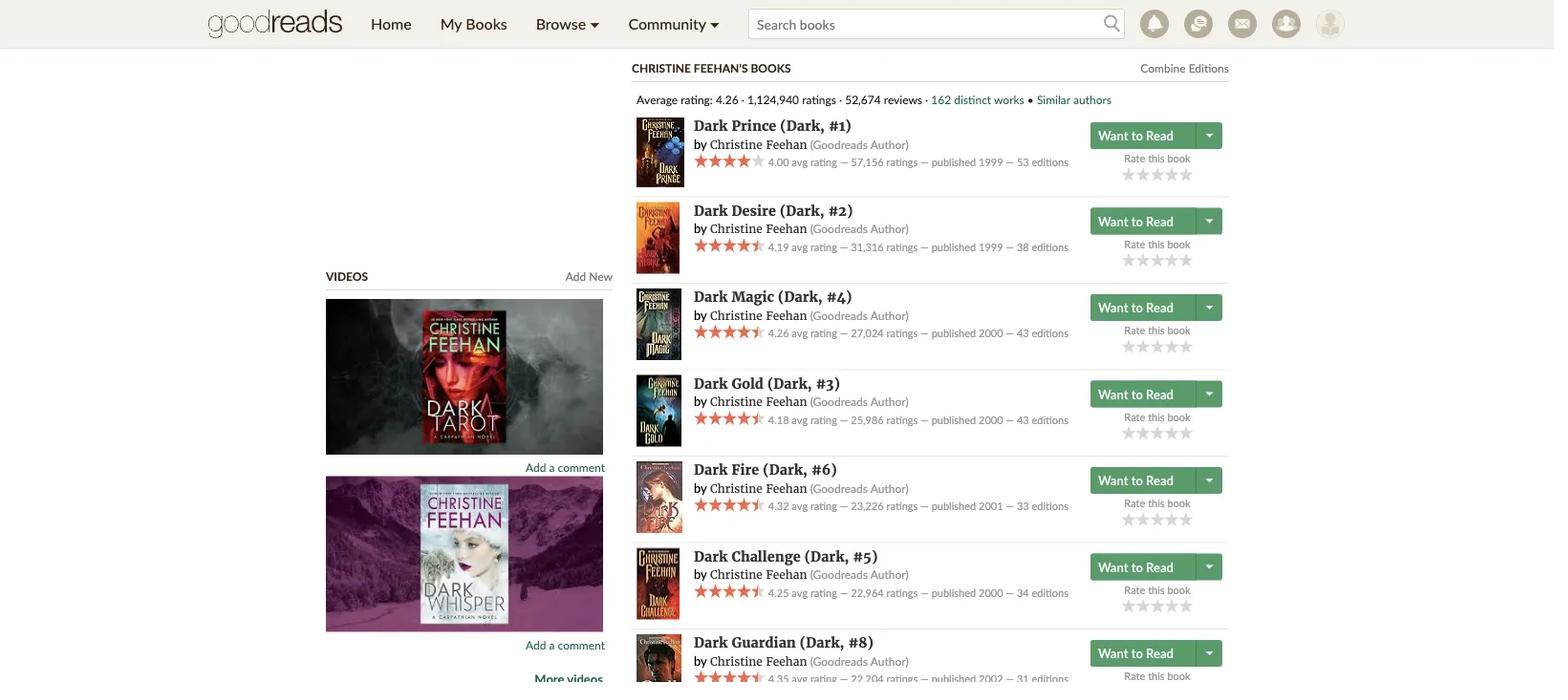 Task type: vqa. For each thing, say whether or not it's contained in the screenshot.


Task type: locate. For each thing, give the bounding box(es) containing it.
· up prince on the top left of page
[[742, 92, 745, 106]]

average
[[637, 92, 678, 106]]

6 (goodreads from the top
[[811, 568, 868, 582]]

want to read for dark fire (dark, #6)
[[1099, 474, 1174, 489]]

2 this from the top
[[1149, 238, 1165, 251]]

published left 38
[[932, 241, 977, 254]]

7 to from the top
[[1132, 647, 1144, 662]]

christine down desire at the left
[[710, 222, 763, 237]]

want to read for dark challenge (dark, #5)
[[1099, 560, 1174, 575]]

2 rate from the top
[[1125, 238, 1146, 251]]

christine down fire
[[710, 482, 763, 496]]

rate this book for #4)
[[1125, 324, 1191, 337]]

2 by from the top
[[694, 221, 707, 236]]

published left 34
[[932, 587, 977, 600]]

dark magic (dark, #4) by christine feehan (goodreads author)
[[694, 289, 909, 323]]

rating
[[811, 156, 838, 169], [811, 241, 838, 254], [811, 327, 838, 340], [811, 414, 838, 427], [811, 500, 838, 513], [811, 587, 838, 600]]

2 1999 from the top
[[979, 241, 1004, 254]]

1 43 editions link from the top
[[1017, 327, 1069, 340]]

christine for magic
[[710, 309, 763, 323]]

rating down dark fire (dark, #6) by christine feehan (goodreads author)
[[811, 500, 838, 513]]

rating down dark prince (dark, #1) by christine feehan (goodreads author)
[[811, 156, 838, 169]]

dark
[[694, 118, 728, 135], [694, 202, 728, 219], [694, 289, 728, 306], [694, 375, 728, 392], [694, 462, 728, 479], [694, 548, 728, 566], [694, 635, 728, 652]]

ratings for #5)
[[887, 587, 918, 600]]

· left 52,674
[[840, 92, 843, 106]]

avg for prince
[[792, 156, 808, 169]]

23,226
[[851, 500, 884, 513]]

author) inside 'dark gold (dark, #3) by christine feehan (goodreads author)'
[[871, 395, 909, 409]]

6 rate this book from the top
[[1125, 584, 1191, 597]]

(goodreads down #2)
[[811, 222, 868, 236]]

1 a from the top
[[549, 461, 555, 475]]

comment left 'dark fire (dark, #6)' image
[[558, 461, 605, 475]]

4.18
[[769, 414, 789, 427]]

4.26 down dark magic (dark, #4) by christine feehan (goodreads author) on the top
[[769, 327, 789, 340]]

feehan down dark guardian (dark, #8) link
[[766, 655, 808, 670]]

6 dark from the top
[[694, 548, 728, 566]]

challenge
[[732, 548, 801, 566]]

— left 53 at right top
[[1006, 156, 1015, 169]]

(dark, up 4.32
[[763, 462, 808, 479]]

feehan for magic
[[766, 309, 808, 323]]

1999
[[979, 156, 1004, 169], [979, 241, 1004, 254]]

—                 published                2000               — 43 editions for dark magic (dark, #4)
[[918, 327, 1069, 340]]

0 vertical spatial 43
[[1017, 327, 1030, 340]]

combine editions link
[[1141, 61, 1230, 75]]

53 editions link
[[1017, 156, 1069, 169]]

dark inside dark desire (dark, #2) by christine feehan (goodreads author)
[[694, 202, 728, 219]]

4 this from the top
[[1149, 411, 1165, 424]]

this for #3)
[[1149, 411, 1165, 424]]

by
[[694, 136, 707, 152], [694, 221, 707, 236], [694, 308, 707, 323], [694, 394, 707, 409], [694, 481, 707, 496], [694, 567, 707, 583], [694, 654, 707, 669]]

christine for prince
[[710, 137, 763, 152]]

2 want to read button from the top
[[1091, 208, 1199, 235]]

published left 2001
[[932, 500, 977, 513]]

▾ right the 'browse'
[[590, 14, 600, 33]]

by right "dark challenge (dark, #5)" image at bottom
[[694, 567, 707, 583]]

43 for #3)
[[1017, 414, 1030, 427]]

add a comment link
[[526, 460, 605, 477], [526, 637, 605, 654]]

author) up 22,964
[[871, 568, 909, 582]]

(goodreads inside dark challenge (dark, #5) by christine feehan (goodreads author)
[[811, 568, 868, 582]]

magic
[[732, 289, 775, 306]]

to for dark guardian (dark, #8)
[[1132, 647, 1144, 662]]

0 vertical spatial 2000
[[979, 327, 1004, 340]]

1 vertical spatial add
[[526, 461, 547, 475]]

ratings for #2)
[[887, 241, 918, 254]]

ratings right 31,316
[[887, 241, 918, 254]]

ratings up #1) at the right of the page
[[802, 92, 837, 106]]

6 christine feehan link from the top
[[710, 568, 808, 583]]

ratings right the 23,226 on the bottom of page
[[887, 500, 918, 513]]

similar
[[1038, 92, 1071, 106]]

author) down #8)
[[871, 655, 909, 669]]

▾ inside community ▾ dropdown button
[[710, 14, 720, 33]]

·
[[742, 92, 745, 106], [840, 92, 843, 106], [926, 92, 929, 106]]

dark prince (dark, #1) heading
[[694, 118, 852, 135]]

christine feehan link for challenge
[[710, 568, 808, 583]]

0 vertical spatial —                 published                2000               — 43 editions
[[918, 327, 1069, 340]]

6 by from the top
[[694, 567, 707, 583]]

▾ up christine feehan's books
[[710, 14, 720, 33]]

avg right '4.00' in the top of the page
[[792, 156, 808, 169]]

dark left desire at the left
[[694, 202, 728, 219]]

author) inside dark fire (dark, #6) by christine feehan (goodreads author)
[[871, 482, 909, 496]]

christine down challenge
[[710, 568, 763, 583]]

feehan
[[766, 137, 808, 152], [766, 222, 808, 237], [766, 309, 808, 323], [766, 395, 808, 410], [766, 482, 808, 496], [766, 568, 808, 583], [766, 655, 808, 670]]

feehan inside dark desire (dark, #2) by christine feehan (goodreads author)
[[766, 222, 808, 237]]

1 vertical spatial 1999
[[979, 241, 1004, 254]]

avg right 4.25
[[792, 587, 808, 600]]

dark magic (dark, #4) heading
[[694, 289, 852, 306]]

2 a from the top
[[549, 638, 555, 652]]

christine inside dark guardian (dark, #8) by christine feehan (goodreads author)
[[710, 655, 763, 670]]

4.26 right "rating:"
[[716, 92, 739, 106]]

christine for guardian
[[710, 655, 763, 670]]

community ▾ button
[[614, 0, 734, 48]]

editions for dark challenge (dark, #5)
[[1032, 587, 1069, 600]]

by inside dark desire (dark, #2) by christine feehan (goodreads author)
[[694, 221, 707, 236]]

book
[[1168, 152, 1191, 165], [1168, 238, 1191, 251], [1168, 324, 1191, 337], [1168, 411, 1191, 424], [1168, 497, 1191, 510], [1168, 584, 1191, 597]]

1 book from the top
[[1168, 152, 1191, 165]]

this for #4)
[[1149, 324, 1165, 337]]

0 vertical spatial 43 editions link
[[1017, 327, 1069, 340]]

3 editions from the top
[[1032, 327, 1069, 340]]

want to read button
[[1091, 123, 1199, 149], [1091, 208, 1199, 235], [1091, 295, 1199, 321], [1091, 381, 1199, 408], [1091, 468, 1199, 495], [1091, 554, 1199, 581], [1091, 641, 1199, 668]]

1 vertical spatial 43 editions link
[[1017, 414, 1069, 427]]

1 vertical spatial comment
[[558, 638, 605, 652]]

53
[[1017, 156, 1030, 169]]

4.00
[[769, 156, 789, 169]]

1 read from the top
[[1147, 128, 1174, 144]]

52,674
[[846, 92, 881, 106]]

(goodreads for #3)
[[811, 395, 868, 409]]

5 avg from the top
[[792, 500, 808, 513]]

to for dark magic (dark, #4)
[[1132, 300, 1144, 316]]

avg for fire
[[792, 500, 808, 513]]

to for dark prince (dark, #1)
[[1132, 128, 1144, 144]]

editions right 38
[[1032, 241, 1069, 254]]

7 want from the top
[[1099, 647, 1129, 662]]

5 rating from the top
[[811, 500, 838, 513]]

author) inside dark desire (dark, #2) by christine feehan (goodreads author)
[[871, 222, 909, 236]]

browse
[[536, 14, 586, 33]]

7 by from the top
[[694, 654, 707, 669]]

43 editions link for #3)
[[1017, 414, 1069, 427]]

editions right the 33
[[1032, 500, 1069, 513]]

want to read for dark gold (dark, #3)
[[1099, 387, 1174, 402]]

read for #8)
[[1147, 647, 1174, 662]]

christine inside 'dark gold (dark, #3) by christine feehan (goodreads author)'
[[710, 395, 763, 410]]

christine for fire
[[710, 482, 763, 496]]

(goodreads inside 'dark gold (dark, #3) by christine feehan (goodreads author)'
[[811, 395, 868, 409]]

avg right 4.19
[[792, 241, 808, 254]]

by inside dark fire (dark, #6) by christine feehan (goodreads author)
[[694, 481, 707, 496]]

1 vertical spatial a
[[549, 638, 555, 652]]

published down 162
[[932, 156, 977, 169]]

published right 25,986
[[932, 414, 977, 427]]

2 —                 published                2000               — 43 editions from the top
[[918, 414, 1069, 427]]

1 by from the top
[[694, 136, 707, 152]]

4 want from the top
[[1099, 387, 1129, 402]]

dark inside dark challenge (dark, #5) by christine feehan (goodreads author)
[[694, 548, 728, 566]]

1 horizontal spatial ▾
[[710, 14, 720, 33]]

rate this book
[[1125, 152, 1191, 165], [1125, 238, 1191, 251], [1125, 324, 1191, 337], [1125, 411, 1191, 424], [1125, 497, 1191, 510], [1125, 584, 1191, 597]]

1999 left 53 at right top
[[979, 156, 1004, 169]]

dark inside dark guardian (dark, #8) by christine feehan (goodreads author)
[[694, 635, 728, 652]]

book for dark challenge (dark, #5)
[[1168, 584, 1191, 597]]

0 vertical spatial add a comment link
[[526, 460, 605, 477]]

by inside 'dark gold (dark, #3) by christine feehan (goodreads author)'
[[694, 394, 707, 409]]

want for dark gold (dark, #3)
[[1099, 387, 1129, 402]]

similar authors link
[[1038, 92, 1112, 106]]

5 want to read button from the top
[[1091, 468, 1199, 495]]

4 author) from the top
[[871, 395, 909, 409]]

author) up 25,986
[[871, 395, 909, 409]]

(goodreads inside dark guardian (dark, #8) by christine feehan (goodreads author)
[[811, 655, 868, 669]]

2 vertical spatial 2000
[[979, 587, 1004, 600]]

2 (goodreads from the top
[[811, 222, 868, 236]]

2 want from the top
[[1099, 214, 1129, 229]]

want for dark challenge (dark, #5)
[[1099, 560, 1129, 575]]

my
[[441, 14, 462, 33]]

dark challenge (dark, #5) link
[[694, 548, 878, 566]]

— right 25,986
[[921, 414, 929, 427]]

43 down 38
[[1017, 327, 1030, 340]]

(dark, up 4.18 at the bottom of the page
[[768, 375, 812, 392]]

feehan up 4.32
[[766, 482, 808, 496]]

2 read from the top
[[1147, 214, 1174, 229]]

book for dark gold (dark, #3)
[[1168, 411, 1191, 424]]

(goodreads up 4.18 avg rating — 25,986 ratings
[[811, 395, 868, 409]]

▾ for community ▾
[[710, 14, 720, 33]]

author) for dark guardian (dark, #8)
[[871, 655, 909, 669]]

5 author) from the top
[[871, 482, 909, 496]]

christine inside dark fire (dark, #6) by christine feehan (goodreads author)
[[710, 482, 763, 496]]

1 rate this book from the top
[[1125, 152, 1191, 165]]

dark left "guardian"
[[694, 635, 728, 652]]

5 book from the top
[[1168, 497, 1191, 510]]

dark for dark magic (dark, #4)
[[694, 289, 728, 306]]

editions down 38 editions link
[[1032, 327, 1069, 340]]

rate for dark desire (dark, #2)
[[1125, 238, 1146, 251]]

(dark, left #1) at the right of the page
[[781, 118, 825, 135]]

christine
[[632, 61, 691, 75], [710, 137, 763, 152], [710, 222, 763, 237], [710, 309, 763, 323], [710, 395, 763, 410], [710, 482, 763, 496], [710, 568, 763, 583], [710, 655, 763, 670]]

5 editions from the top
[[1032, 500, 1069, 513]]

ratings for #3)
[[887, 414, 918, 427]]

(goodreads
[[811, 137, 868, 151], [811, 222, 868, 236], [811, 309, 868, 322], [811, 395, 868, 409], [811, 482, 868, 496], [811, 568, 868, 582], [811, 655, 868, 669]]

by right 'dark fire (dark, #6)' image
[[694, 481, 707, 496]]

authors
[[1074, 92, 1112, 106]]

want
[[1099, 128, 1129, 144], [1099, 214, 1129, 229], [1099, 300, 1129, 316], [1099, 387, 1129, 402], [1099, 474, 1129, 489], [1099, 560, 1129, 575], [1099, 647, 1129, 662]]

1 to from the top
[[1132, 128, 1144, 144]]

3 want to read from the top
[[1099, 300, 1174, 316]]

(dark, inside 'dark gold (dark, #3) by christine feehan (goodreads author)'
[[768, 375, 812, 392]]

author) inside dark challenge (dark, #5) by christine feehan (goodreads author)
[[871, 568, 909, 582]]

christine feehan link down prince on the top left of page
[[710, 137, 808, 152]]

dark desire (dark, #2) image
[[637, 202, 680, 274]]

0 vertical spatial add
[[566, 269, 586, 283]]

christine feehan link down desire at the left
[[710, 222, 808, 237]]

author) inside dark prince (dark, #1) by christine feehan (goodreads author)
[[871, 137, 909, 151]]

— left 25,986
[[840, 414, 849, 427]]

—                 published                2000               — 34 editions
[[918, 587, 1069, 600]]

5 published from the top
[[932, 500, 977, 513]]

rating down dark desire (dark, #2) by christine feehan (goodreads author) at top
[[811, 241, 838, 254]]

feehan inside dark prince (dark, #1) by christine feehan (goodreads author)
[[766, 137, 808, 152]]

feehan inside dark challenge (dark, #5) by christine feehan (goodreads author)
[[766, 568, 808, 583]]

(goodreads for #6)
[[811, 482, 868, 496]]

2 · from the left
[[840, 92, 843, 106]]

1 this from the top
[[1149, 152, 1165, 165]]

dark down "rating:"
[[694, 118, 728, 135]]

7 author) from the top
[[871, 655, 909, 669]]

comment left dark guardian (dark, #8) image
[[558, 638, 605, 652]]

christine down "gold"
[[710, 395, 763, 410]]

38 editions link
[[1017, 241, 1069, 254]]

christine down "guardian"
[[710, 655, 763, 670]]

(dark, inside dark fire (dark, #6) by christine feehan (goodreads author)
[[763, 462, 808, 479]]

31,316
[[851, 241, 884, 254]]

2 2000 from the top
[[979, 414, 1004, 427]]

editions for dark gold (dark, #3)
[[1032, 414, 1069, 427]]

dark inside 'dark gold (dark, #3) by christine feehan (goodreads author)'
[[694, 375, 728, 392]]

rating:
[[681, 92, 713, 106]]

—
[[840, 156, 849, 169], [921, 156, 929, 169], [1006, 156, 1015, 169], [840, 241, 849, 254], [921, 241, 929, 254], [1006, 241, 1015, 254], [840, 327, 849, 340], [921, 327, 929, 340], [1006, 327, 1015, 340], [840, 414, 849, 427], [921, 414, 929, 427], [1006, 414, 1015, 427], [840, 500, 849, 513], [921, 500, 929, 513], [1006, 500, 1015, 513], [840, 587, 849, 600], [921, 587, 929, 600], [1006, 587, 1015, 600]]

ratings right 25,986
[[887, 414, 918, 427]]

5 (goodreads from the top
[[811, 482, 868, 496]]

1 rating from the top
[[811, 156, 838, 169]]

feehan for desire
[[766, 222, 808, 237]]

rating down dark magic (dark, #4) by christine feehan (goodreads author) on the top
[[811, 327, 838, 340]]

1 editions from the top
[[1032, 156, 1069, 169]]

feehan inside dark fire (dark, #6) by christine feehan (goodreads author)
[[766, 482, 808, 496]]

want for dark fire (dark, #6)
[[1099, 474, 1129, 489]]

(dark, inside dark guardian (dark, #8) by christine feehan (goodreads author)
[[800, 635, 845, 652]]

2 ▾ from the left
[[710, 14, 720, 33]]

ratings right 57,156
[[887, 156, 918, 169]]

(goodreads inside dark fire (dark, #6) by christine feehan (goodreads author)
[[811, 482, 868, 496]]

1 want to read from the top
[[1099, 128, 1174, 144]]

▾ inside browse ▾ dropdown button
[[590, 14, 600, 33]]

(dark, left #4)
[[778, 289, 823, 306]]

0 vertical spatial comment
[[558, 461, 605, 475]]

dark left challenge
[[694, 548, 728, 566]]

0 vertical spatial add a comment
[[526, 461, 605, 475]]

christine feehan link down dark fire (dark, #6) heading
[[710, 482, 808, 496]]

6 author) from the top
[[871, 568, 909, 582]]

read for #1)
[[1147, 128, 1174, 144]]

christine for desire
[[710, 222, 763, 237]]

(dark, for #5)
[[805, 548, 850, 566]]

5 this from the top
[[1149, 497, 1165, 510]]

dark fire (dark, #6) heading
[[694, 462, 837, 479]]

dark prince (dark, #1) by christine feehan (goodreads author)
[[694, 118, 909, 152]]

published for #5)
[[932, 587, 977, 600]]

feehan inside dark magic (dark, #4) by christine feehan (goodreads author)
[[766, 309, 808, 323]]

0 horizontal spatial ·
[[742, 92, 745, 106]]

by right "dark gold (dark, #3)" image
[[694, 394, 707, 409]]

christine for gold
[[710, 395, 763, 410]]

0 vertical spatial 1999
[[979, 156, 1004, 169]]

comment
[[558, 461, 605, 475], [558, 638, 605, 652]]

2 horizontal spatial ·
[[926, 92, 929, 106]]

1 avg from the top
[[792, 156, 808, 169]]

4 by from the top
[[694, 394, 707, 409]]

4 read from the top
[[1147, 387, 1174, 402]]

7 dark from the top
[[694, 635, 728, 652]]

7 want to read button from the top
[[1091, 641, 1199, 668]]

33
[[1017, 500, 1030, 513]]

(dark, inside dark prince (dark, #1) by christine feehan (goodreads author)
[[781, 118, 825, 135]]

by right dark guardian (dark, #8) image
[[694, 654, 707, 669]]

christine inside dark challenge (dark, #5) by christine feehan (goodreads author)
[[710, 568, 763, 583]]

christine down prince on the top left of page
[[710, 137, 763, 152]]

4.00 avg rating — 57,156 ratings
[[766, 156, 918, 169]]

4 feehan from the top
[[766, 395, 808, 410]]

christine feehan link
[[710, 137, 808, 152], [710, 222, 808, 237], [710, 309, 808, 323], [710, 395, 808, 410], [710, 482, 808, 496], [710, 568, 808, 583], [710, 655, 808, 670]]

want for dark prince (dark, #1)
[[1099, 128, 1129, 144]]

by inside dark prince (dark, #1) by christine feehan (goodreads author)
[[694, 136, 707, 152]]

by inside dark challenge (dark, #5) by christine feehan (goodreads author)
[[694, 567, 707, 583]]

feehan up '4.00' in the top of the page
[[766, 137, 808, 152]]

6 book from the top
[[1168, 584, 1191, 597]]

home
[[371, 14, 412, 33]]

1 vertical spatial add a comment
[[526, 638, 605, 652]]

— left 31,316
[[840, 241, 849, 254]]

(goodreads inside dark prince (dark, #1) by christine feehan (goodreads author)
[[811, 137, 868, 151]]

rate
[[1125, 152, 1146, 165], [1125, 238, 1146, 251], [1125, 324, 1146, 337], [1125, 411, 1146, 424], [1125, 497, 1146, 510], [1125, 584, 1146, 597]]

5 rate this book from the top
[[1125, 497, 1191, 510]]

dark inside dark magic (dark, #4) by christine feehan (goodreads author)
[[694, 289, 728, 306]]

(goodreads inside dark magic (dark, #4) by christine feehan (goodreads author)
[[811, 309, 868, 322]]

2000
[[979, 327, 1004, 340], [979, 414, 1004, 427], [979, 587, 1004, 600]]

1 1999 from the top
[[979, 156, 1004, 169]]

0 vertical spatial 4.26
[[716, 92, 739, 106]]

christine inside dark prince (dark, #1) by christine feehan (goodreads author)
[[710, 137, 763, 152]]

published for #4)
[[932, 327, 977, 340]]

(dark,
[[781, 118, 825, 135], [780, 202, 825, 219], [778, 289, 823, 306], [768, 375, 812, 392], [763, 462, 808, 479], [805, 548, 850, 566], [800, 635, 845, 652]]

1 horizontal spatial ·
[[840, 92, 843, 106]]

dark left fire
[[694, 462, 728, 479]]

author) inside dark magic (dark, #4) by christine feehan (goodreads author)
[[871, 309, 909, 322]]

(goodreads up 4.32 avg rating — 23,226 ratings
[[811, 482, 868, 496]]

dark left "gold"
[[694, 375, 728, 392]]

feehan for guardian
[[766, 655, 808, 670]]

menu
[[357, 0, 734, 48]]

3 author) from the top
[[871, 309, 909, 322]]

4 dark from the top
[[694, 375, 728, 392]]

book for dark fire (dark, #6)
[[1168, 497, 1191, 510]]

dark inside dark fire (dark, #6) by christine feehan (goodreads author)
[[694, 462, 728, 479]]

rating for #6)
[[811, 500, 838, 513]]

avg right 4.18 at the bottom of the page
[[792, 414, 808, 427]]

by for dark desire (dark, #2)
[[694, 221, 707, 236]]

ratings right 22,964
[[887, 587, 918, 600]]

author) up 27,024
[[871, 309, 909, 322]]

1 dark from the top
[[694, 118, 728, 135]]

· left 162
[[926, 92, 929, 106]]

—                 published                2000               — 43 editions up —                 published                2001               — 33 editions
[[918, 414, 1069, 427]]

6 want to read button from the top
[[1091, 554, 1199, 581]]

1999 left 38
[[979, 241, 1004, 254]]

7 (goodreads from the top
[[811, 655, 868, 669]]

6 rating from the top
[[811, 587, 838, 600]]

2000 for dark gold (dark, #3)
[[979, 414, 1004, 427]]

1 want to read button from the top
[[1091, 123, 1199, 149]]

(dark, inside dark magic (dark, #4) by christine feehan (goodreads author)
[[778, 289, 823, 306]]

6 read from the top
[[1147, 560, 1174, 575]]

1 vertical spatial 2000
[[979, 414, 1004, 427]]

(dark, inside dark desire (dark, #2) by christine feehan (goodreads author)
[[780, 202, 825, 219]]

feehan inside 'dark gold (dark, #3) by christine feehan (goodreads author)'
[[766, 395, 808, 410]]

christine inside dark desire (dark, #2) by christine feehan (goodreads author)
[[710, 222, 763, 237]]

avg down dark magic (dark, #4) by christine feehan (goodreads author) on the top
[[792, 327, 808, 340]]

fire
[[732, 462, 760, 479]]

3 published from the top
[[932, 327, 977, 340]]

want for dark magic (dark, #4)
[[1099, 300, 1129, 316]]

6 want to read from the top
[[1099, 560, 1174, 575]]

1 · from the left
[[742, 92, 745, 106]]

feehan up 4.18 at the bottom of the page
[[766, 395, 808, 410]]

christine feehan link for fire
[[710, 482, 808, 496]]

2000 for dark magic (dark, #4)
[[979, 327, 1004, 340]]

author) for dark prince (dark, #1)
[[871, 137, 909, 151]]

5 christine feehan link from the top
[[710, 482, 808, 496]]

(dark, for #4)
[[778, 289, 823, 306]]

4 avg from the top
[[792, 414, 808, 427]]

by for dark fire (dark, #6)
[[694, 481, 707, 496]]

•
[[1028, 92, 1035, 106]]

33 editions link
[[1017, 500, 1069, 513]]

(dark, inside dark challenge (dark, #5) by christine feehan (goodreads author)
[[805, 548, 850, 566]]

43 editions link up 33 editions link
[[1017, 414, 1069, 427]]

43 up the 33
[[1017, 414, 1030, 427]]

author) inside dark guardian (dark, #8) by christine feehan (goodreads author)
[[871, 655, 909, 669]]

3 dark from the top
[[694, 289, 728, 306]]

5 to from the top
[[1132, 474, 1144, 489]]

add new link
[[566, 269, 613, 283]]

5 feehan from the top
[[766, 482, 808, 496]]

2000 down —                 published                1999               — 38 editions on the right top of the page
[[979, 327, 1004, 340]]

author) up the 23,226 on the bottom of page
[[871, 482, 909, 496]]

average rating: 4.26 · 1,124,940 ratings     · 52,674 reviews     · 162 distinct works • similar authors
[[637, 92, 1112, 106]]

dark challenge (dark, #5) heading
[[694, 548, 878, 566]]

add for add new link
[[566, 269, 586, 283]]

feehan for prince
[[766, 137, 808, 152]]

want to read button for dark desire (dark, #2)
[[1091, 208, 1199, 235]]

1,124,940
[[748, 92, 800, 106]]

6 rate from the top
[[1125, 584, 1146, 597]]

(dark, for #1)
[[781, 118, 825, 135]]

—                 published                2000               — 43 editions for dark gold (dark, #3)
[[918, 414, 1069, 427]]

4 want to read button from the top
[[1091, 381, 1199, 408]]

this for #6)
[[1149, 497, 1165, 510]]

feehan inside dark guardian (dark, #8) by christine feehan (goodreads author)
[[766, 655, 808, 670]]

dark guardian (dark, #8) image
[[637, 635, 682, 683]]

1 vertical spatial 43
[[1017, 414, 1030, 427]]

1 want from the top
[[1099, 128, 1129, 144]]

videos
[[326, 269, 368, 283]]

author) up 31,316
[[871, 222, 909, 236]]

browse ▾ button
[[522, 0, 614, 48]]

1 feehan from the top
[[766, 137, 808, 152]]

4 want to read from the top
[[1099, 387, 1174, 402]]

1 vertical spatial —                 published                2000               — 43 editions
[[918, 414, 1069, 427]]

2 rating from the top
[[811, 241, 838, 254]]

editions
[[1032, 156, 1069, 169], [1032, 241, 1069, 254], [1032, 327, 1069, 340], [1032, 414, 1069, 427], [1032, 500, 1069, 513], [1032, 587, 1069, 600]]

6 want from the top
[[1099, 560, 1129, 575]]

— left the 33
[[1006, 500, 1015, 513]]

(dark, left #2)
[[780, 202, 825, 219]]

2 avg from the top
[[792, 241, 808, 254]]

1 horizontal spatial 4.26
[[769, 327, 789, 340]]

add a comment
[[526, 461, 605, 475], [526, 638, 605, 652]]

1 vertical spatial add a comment link
[[526, 637, 605, 654]]

1 add a comment link from the top
[[526, 460, 605, 477]]

0 vertical spatial a
[[549, 461, 555, 475]]

by inside dark magic (dark, #4) by christine feehan (goodreads author)
[[694, 308, 707, 323]]

(goodreads up 4.25 avg rating — 22,964 ratings on the bottom
[[811, 568, 868, 582]]

4 published from the top
[[932, 414, 977, 427]]

dark for dark desire (dark, #2)
[[694, 202, 728, 219]]

by for dark gold (dark, #3)
[[694, 394, 707, 409]]

desire
[[732, 202, 776, 219]]

by inside dark guardian (dark, #8) by christine feehan (goodreads author)
[[694, 654, 707, 669]]

christine feehan link down dark gold (dark, #3) link
[[710, 395, 808, 410]]

2 vertical spatial add
[[526, 638, 547, 652]]

2 editions from the top
[[1032, 241, 1069, 254]]

editions
[[1189, 61, 1230, 75]]

6 published from the top
[[932, 587, 977, 600]]

2 want to read from the top
[[1099, 214, 1174, 229]]

dark for dark fire (dark, #6)
[[694, 462, 728, 479]]

author)
[[871, 137, 909, 151], [871, 222, 909, 236], [871, 309, 909, 322], [871, 395, 909, 409], [871, 482, 909, 496], [871, 568, 909, 582], [871, 655, 909, 669]]

43 editions link down 38 editions link
[[1017, 327, 1069, 340]]

rate this book for #1)
[[1125, 152, 1191, 165]]

7 feehan from the top
[[766, 655, 808, 670]]

—                 published                1999               — 38 editions
[[918, 241, 1069, 254]]

1 2000 from the top
[[979, 327, 1004, 340]]

0 horizontal spatial 4.26
[[716, 92, 739, 106]]

43 for #4)
[[1017, 327, 1030, 340]]

add
[[566, 269, 586, 283], [526, 461, 547, 475], [526, 638, 547, 652]]

by right dark magic (dark, #4) image
[[694, 308, 707, 323]]

5 read from the top
[[1147, 474, 1174, 489]]

home link
[[357, 0, 426, 48]]

22,964
[[851, 587, 884, 600]]

published
[[932, 156, 977, 169], [932, 241, 977, 254], [932, 327, 977, 340], [932, 414, 977, 427], [932, 500, 977, 513], [932, 587, 977, 600]]

0 horizontal spatial ▾
[[590, 14, 600, 33]]

2 author) from the top
[[871, 222, 909, 236]]

christine feehan link down challenge
[[710, 568, 808, 583]]

christine feehan link down "guardian"
[[710, 655, 808, 670]]

avg
[[792, 156, 808, 169], [792, 241, 808, 254], [792, 327, 808, 340], [792, 414, 808, 427], [792, 500, 808, 513], [792, 587, 808, 600]]

christine feehan link for gold
[[710, 395, 808, 410]]

(goodreads for #5)
[[811, 568, 868, 582]]

read for #3)
[[1147, 387, 1174, 402]]

3 this from the top
[[1149, 324, 1165, 337]]

2000 left 34
[[979, 587, 1004, 600]]

3 avg from the top
[[792, 327, 808, 340]]

(goodreads inside dark desire (dark, #2) by christine feehan (goodreads author)
[[811, 222, 868, 236]]

dark inside dark prince (dark, #1) by christine feehan (goodreads author)
[[694, 118, 728, 135]]

book for dark magic (dark, #4)
[[1168, 324, 1191, 337]]

feehan down dark challenge (dark, #5) heading
[[766, 568, 808, 583]]

3 feehan from the top
[[766, 309, 808, 323]]

2 published from the top
[[932, 241, 977, 254]]

6 avg from the top
[[792, 587, 808, 600]]

2 to from the top
[[1132, 214, 1144, 229]]

3 by from the top
[[694, 308, 707, 323]]

(goodreads down #4)
[[811, 309, 868, 322]]

(goodreads down #8)
[[811, 655, 868, 669]]

christine inside dark magic (dark, #4) by christine feehan (goodreads author)
[[710, 309, 763, 323]]

4 to from the top
[[1132, 387, 1144, 402]]

editions up 33 editions link
[[1032, 414, 1069, 427]]



Task type: describe. For each thing, give the bounding box(es) containing it.
editions for dark prince (dark, #1)
[[1032, 156, 1069, 169]]

christine up average
[[632, 61, 691, 75]]

works
[[995, 92, 1025, 106]]

christine for challenge
[[710, 568, 763, 583]]

videos link
[[326, 269, 368, 283]]

editions for dark desire (dark, #2)
[[1032, 241, 1069, 254]]

(goodreads for #1)
[[811, 137, 868, 151]]

author) for dark gold (dark, #3)
[[871, 395, 909, 409]]

community ▾
[[629, 14, 720, 33]]

4.32 avg rating — 23,226 ratings
[[766, 500, 918, 513]]

christine feehan link for prince
[[710, 137, 808, 152]]

dark magic (dark, #4) image
[[637, 289, 682, 360]]

feehan for fire
[[766, 482, 808, 496]]

—                 published                1999               — 53 editions
[[918, 156, 1069, 169]]

1 add a comment from the top
[[526, 461, 605, 475]]

dark magic (dark, #4) link
[[694, 289, 852, 306]]

friend requests image
[[1273, 10, 1302, 38]]

#5)
[[853, 548, 878, 566]]

by for dark challenge (dark, #5)
[[694, 567, 707, 583]]

avg for magic
[[792, 327, 808, 340]]

(goodreads for #2)
[[811, 222, 868, 236]]

4.19
[[769, 241, 789, 254]]

#4)
[[827, 289, 852, 306]]

rate for dark challenge (dark, #5)
[[1125, 584, 1146, 597]]

rating for #4)
[[811, 327, 838, 340]]

dark gold (dark, #3) image
[[637, 375, 682, 447]]

1 vertical spatial 4.26
[[769, 327, 789, 340]]

2001
[[979, 500, 1004, 513]]

this for #2)
[[1149, 238, 1165, 251]]

combine editions
[[1141, 61, 1230, 75]]

avg for gold
[[792, 414, 808, 427]]

ratings for #4)
[[887, 327, 918, 340]]

reviews
[[884, 92, 923, 106]]

christine feehan link for guardian
[[710, 655, 808, 670]]

— down —                 published                1999               — 38 editions on the right top of the page
[[1006, 327, 1015, 340]]

add for 2nd add a comment link from the top of the page
[[526, 638, 547, 652]]

162 distinct works link
[[932, 92, 1025, 106]]

distinct
[[955, 92, 992, 106]]

▾ for browse ▾
[[590, 14, 600, 33]]

rate for dark prince (dark, #1)
[[1125, 152, 1146, 165]]

4.32
[[769, 500, 789, 513]]

editions for dark magic (dark, #4)
[[1032, 327, 1069, 340]]

feehan for challenge
[[766, 568, 808, 583]]

feehan's
[[694, 61, 748, 75]]

to for dark fire (dark, #6)
[[1132, 474, 1144, 489]]

#1)
[[829, 118, 852, 135]]

27,024
[[851, 327, 884, 340]]

4.26 avg rating — 27,024 ratings
[[766, 327, 918, 340]]

dark desire (dark, #2) link
[[694, 202, 853, 219]]

Search books text field
[[749, 9, 1126, 39]]

dark for dark guardian (dark, #8)
[[694, 635, 728, 652]]

read for #6)
[[1147, 474, 1174, 489]]

4.19 avg rating — 31,316 ratings
[[766, 241, 918, 254]]

want for dark desire (dark, #2)
[[1099, 214, 1129, 229]]

— left 27,024
[[840, 327, 849, 340]]

guardian
[[732, 635, 796, 652]]

my group discussions image
[[1185, 10, 1214, 38]]

1999 for dark desire (dark, #2)
[[979, 241, 1004, 254]]

4.18 avg rating — 25,986 ratings
[[766, 414, 918, 427]]

rate for dark fire (dark, #6)
[[1125, 497, 1146, 510]]

2000 for dark challenge (dark, #5)
[[979, 587, 1004, 600]]

rate this book for #3)
[[1125, 411, 1191, 424]]

dark desire (dark, #2) by christine feehan (goodreads author)
[[694, 202, 909, 237]]

2 add a comment from the top
[[526, 638, 605, 652]]

dark prince (dark, #1) link
[[694, 118, 852, 135]]

christine feehan's books
[[632, 61, 791, 75]]

dark fire (dark, #6) by christine feehan (goodreads author)
[[694, 462, 909, 496]]

dark desire (dark, #2) heading
[[694, 202, 853, 219]]

4.25
[[769, 587, 789, 600]]

author) for dark challenge (dark, #5)
[[871, 568, 909, 582]]

dark prince (dark, #1) image
[[637, 118, 685, 187]]

author) for dark magic (dark, #4)
[[871, 309, 909, 322]]

bob builder image
[[1317, 10, 1346, 38]]

dark for dark challenge (dark, #5)
[[694, 548, 728, 566]]

want for dark guardian (dark, #8)
[[1099, 647, 1129, 662]]

avg for desire
[[792, 241, 808, 254]]

#3)
[[816, 375, 840, 392]]

dark gold (dark, #3) link
[[694, 375, 840, 392]]

books
[[751, 61, 791, 75]]

(dark, for #6)
[[763, 462, 808, 479]]

dark gold (dark, #3) heading
[[694, 375, 840, 392]]

book for dark desire (dark, #2)
[[1168, 238, 1191, 251]]

dark fire (dark, #6) link
[[694, 462, 837, 479]]

books
[[466, 14, 508, 33]]

dark guardian (dark, #8) link
[[694, 635, 874, 652]]

community
[[629, 14, 706, 33]]

— right 31,316
[[921, 241, 929, 254]]

my books link
[[426, 0, 522, 48]]

author) for dark fire (dark, #6)
[[871, 482, 909, 496]]

this for #1)
[[1149, 152, 1165, 165]]

— right the 23,226 on the bottom of page
[[921, 500, 929, 513]]

34
[[1017, 587, 1030, 600]]

my books
[[441, 14, 508, 33]]

rate this book for #2)
[[1125, 238, 1191, 251]]

dark tarot a carpathian novel by christine feehan book trailer image
[[326, 299, 603, 455]]

want to read button for dark gold (dark, #3)
[[1091, 381, 1199, 408]]

(dark, for #8)
[[800, 635, 845, 652]]

dark guardian (dark, #8) heading
[[694, 635, 874, 652]]

— up —                 published                2001               — 33 editions
[[1006, 414, 1015, 427]]

— left 34
[[1006, 587, 1015, 600]]

notifications image
[[1141, 10, 1170, 38]]

add new
[[566, 269, 613, 283]]

dark challenge (dark, #5) by christine feehan (goodreads author)
[[694, 548, 909, 583]]

combine
[[1141, 61, 1186, 75]]

57,156
[[851, 156, 884, 169]]

browse ▾
[[536, 14, 600, 33]]

— left the 23,226 on the bottom of page
[[840, 500, 849, 513]]

read for #4)
[[1147, 300, 1174, 316]]

want to read for dark prince (dark, #1)
[[1099, 128, 1174, 144]]

christine feehan link for magic
[[710, 309, 808, 323]]

38
[[1017, 241, 1030, 254]]

34 editions link
[[1017, 587, 1069, 600]]

advertisement region
[[326, 9, 613, 248]]

by for dark prince (dark, #1)
[[694, 136, 707, 152]]

rate for dark gold (dark, #3)
[[1125, 411, 1146, 424]]

(dark, for #3)
[[768, 375, 812, 392]]

dark challenge (dark, #5) image
[[637, 548, 680, 620]]

rating for #1)
[[811, 156, 838, 169]]

1 comment from the top
[[558, 461, 605, 475]]

read for #5)
[[1147, 560, 1174, 575]]

(dark, for #2)
[[780, 202, 825, 219]]

#6)
[[812, 462, 837, 479]]

#8)
[[849, 635, 874, 652]]

avg for challenge
[[792, 587, 808, 600]]

published for #2)
[[932, 241, 977, 254]]

43 editions link for #4)
[[1017, 327, 1069, 340]]

prince
[[732, 118, 777, 135]]

Search for books to add to your shelves search field
[[749, 9, 1126, 39]]

dark for dark gold (dark, #3)
[[694, 375, 728, 392]]

author) for dark desire (dark, #2)
[[871, 222, 909, 236]]

by for dark guardian (dark, #8)
[[694, 654, 707, 669]]

ratings for #1)
[[887, 156, 918, 169]]

ratings for #6)
[[887, 500, 918, 513]]

— left 57,156
[[840, 156, 849, 169]]

new
[[589, 269, 613, 283]]

read for #2)
[[1147, 214, 1174, 229]]

this for #5)
[[1149, 584, 1165, 597]]

2 comment from the top
[[558, 638, 605, 652]]

4.25 avg rating — 22,964 ratings
[[766, 587, 918, 600]]

to for dark desire (dark, #2)
[[1132, 214, 1144, 229]]

dark gold (dark, #3) by christine feehan (goodreads author)
[[694, 375, 909, 410]]

— right 22,964
[[921, 587, 929, 600]]

gold
[[732, 375, 764, 392]]

— left 38
[[1006, 241, 1015, 254]]

dark fire (dark, #6) image
[[637, 462, 683, 534]]

book for dark prince (dark, #1)
[[1168, 152, 1191, 165]]

want to read button for dark magic (dark, #4)
[[1091, 295, 1199, 321]]

published for #1)
[[932, 156, 977, 169]]

want to read button for dark guardian (dark, #8)
[[1091, 641, 1199, 668]]

rating for #3)
[[811, 414, 838, 427]]

162
[[932, 92, 952, 106]]

2 add a comment link from the top
[[526, 637, 605, 654]]

rate this book for #6)
[[1125, 497, 1191, 510]]

want to read button for dark prince (dark, #1)
[[1091, 123, 1199, 149]]

inbox image
[[1229, 10, 1258, 38]]

published for #6)
[[932, 500, 977, 513]]

25,986
[[851, 414, 884, 427]]

menu containing home
[[357, 0, 734, 48]]

1999 for dark prince (dark, #1)
[[979, 156, 1004, 169]]

dark guardian (dark, #8) by christine feehan (goodreads author)
[[694, 635, 909, 670]]

#2)
[[829, 202, 853, 219]]

— left 22,964
[[840, 587, 849, 600]]

christine feehan's books link
[[632, 61, 791, 75]]

feehan for gold
[[766, 395, 808, 410]]

—                 published                2001               — 33 editions
[[918, 500, 1069, 513]]

— right 57,156
[[921, 156, 929, 169]]

dark whisper by christine feehan book trailer image
[[326, 477, 603, 633]]

rate this book for #5)
[[1125, 584, 1191, 597]]

3 · from the left
[[926, 92, 929, 106]]

— right 27,024
[[921, 327, 929, 340]]



